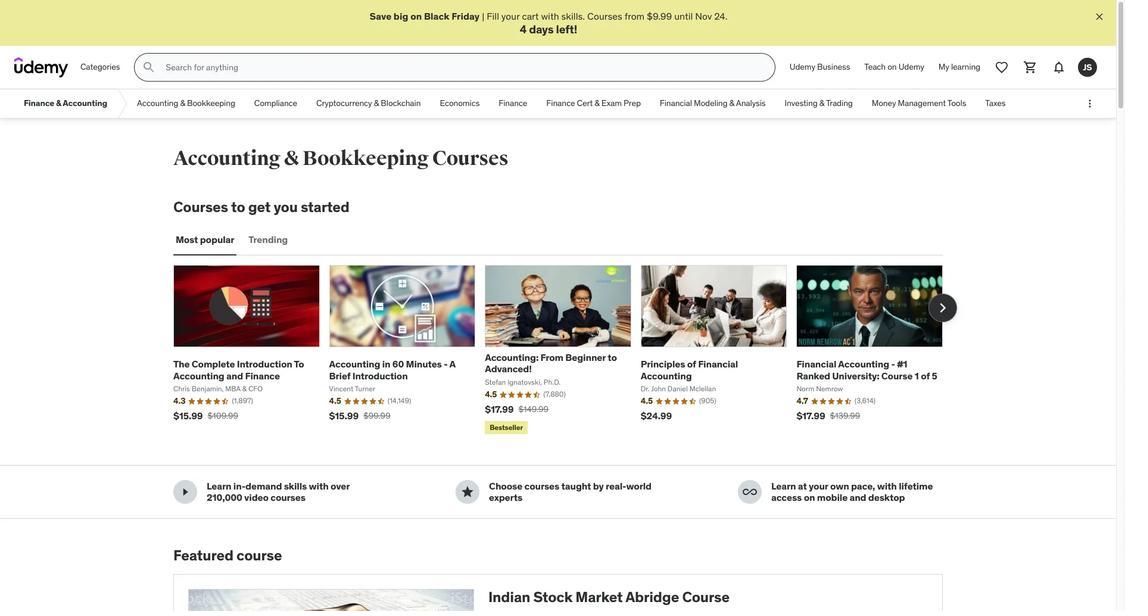 Task type: vqa. For each thing, say whether or not it's contained in the screenshot.
the right this
no



Task type: locate. For each thing, give the bounding box(es) containing it.
submit search image
[[142, 60, 156, 75]]

2 - from the left
[[891, 358, 895, 370]]

- left #1
[[891, 358, 895, 370]]

210,000
[[207, 492, 242, 504]]

& for finance & accounting
[[56, 98, 61, 109]]

my learning link
[[931, 53, 987, 82]]

learn inside the learn at your own pace, with lifetime access on mobile and desktop
[[771, 480, 796, 492]]

complete
[[192, 358, 235, 370]]

choose
[[489, 480, 522, 492]]

1 horizontal spatial your
[[809, 480, 828, 492]]

1 horizontal spatial financial
[[698, 358, 738, 370]]

0 horizontal spatial udemy
[[790, 62, 815, 72]]

1 - from the left
[[444, 358, 448, 370]]

1 horizontal spatial of
[[921, 370, 930, 381]]

your
[[501, 10, 520, 22], [809, 480, 828, 492]]

1 udemy from the left
[[790, 62, 815, 72]]

your inside 'save big on black friday | fill your cart with skills. courses from $9.99 until nov 24. 4 days left!'
[[501, 10, 520, 22]]

|
[[482, 10, 484, 22]]

financial
[[660, 98, 692, 109], [698, 358, 738, 370], [797, 358, 836, 370]]

& for accounting & bookkeeping
[[180, 98, 185, 109]]

3 medium image from the left
[[743, 485, 757, 499]]

1 medium image from the left
[[178, 485, 192, 499]]

of inside financial accounting - #1 ranked university: course 1 of 5
[[921, 370, 930, 381]]

60
[[392, 358, 404, 370]]

minutes
[[406, 358, 442, 370]]

learn at your own pace, with lifetime access on mobile and desktop
[[771, 480, 933, 504]]

next image
[[933, 298, 952, 318]]

a
[[449, 358, 456, 370]]

0 vertical spatial and
[[226, 370, 243, 381]]

1 vertical spatial and
[[850, 492, 866, 504]]

shopping cart with 0 items image
[[1023, 60, 1038, 75]]

0 vertical spatial bookkeeping
[[187, 98, 235, 109]]

1 vertical spatial courses
[[432, 146, 508, 171]]

from
[[625, 10, 645, 22]]

2 horizontal spatial financial
[[797, 358, 836, 370]]

0 horizontal spatial with
[[309, 480, 329, 492]]

bookkeeping
[[187, 98, 235, 109], [302, 146, 429, 171]]

on left the mobile
[[804, 492, 815, 504]]

blockchain
[[381, 98, 421, 109]]

medium image left experts
[[460, 485, 475, 499]]

0 horizontal spatial courses
[[173, 198, 228, 216]]

1 horizontal spatial bookkeeping
[[302, 146, 429, 171]]

courses inside choose courses taught by real-world experts
[[524, 480, 559, 492]]

trending button
[[246, 226, 290, 254]]

1 horizontal spatial courses
[[524, 480, 559, 492]]

of right principles
[[687, 358, 696, 370]]

medium image
[[178, 485, 192, 499], [460, 485, 475, 499], [743, 485, 757, 499]]

udemy business
[[790, 62, 850, 72]]

from
[[541, 351, 563, 363]]

0 horizontal spatial and
[[226, 370, 243, 381]]

get
[[248, 198, 271, 216]]

2 horizontal spatial medium image
[[743, 485, 757, 499]]

courses right video
[[271, 492, 306, 504]]

investing
[[785, 98, 817, 109]]

finance
[[24, 98, 54, 109], [499, 98, 527, 109], [546, 98, 575, 109], [245, 370, 280, 381]]

the complete introduction to accounting and finance
[[173, 358, 304, 381]]

on right teach
[[888, 62, 897, 72]]

advanced!
[[485, 363, 532, 375]]

introduction right brief
[[352, 370, 408, 381]]

pace,
[[851, 480, 875, 492]]

beginner
[[565, 351, 606, 363]]

courses
[[587, 10, 622, 22], [432, 146, 508, 171], [173, 198, 228, 216]]

2 medium image from the left
[[460, 485, 475, 499]]

and right the at the bottom left of the page
[[226, 370, 243, 381]]

0 horizontal spatial financial
[[660, 98, 692, 109]]

on inside "link"
[[888, 62, 897, 72]]

exam
[[601, 98, 622, 109]]

video
[[244, 492, 269, 504]]

1 horizontal spatial to
[[608, 351, 617, 363]]

0 horizontal spatial medium image
[[178, 485, 192, 499]]

with
[[541, 10, 559, 22], [309, 480, 329, 492], [877, 480, 897, 492]]

0 horizontal spatial introduction
[[237, 358, 292, 370]]

your right 'at'
[[809, 480, 828, 492]]

of right '1'
[[921, 370, 930, 381]]

5
[[932, 370, 937, 381]]

notifications image
[[1052, 60, 1066, 75]]

featured course
[[173, 546, 282, 565]]

my learning
[[939, 62, 980, 72]]

course right abridge
[[682, 588, 730, 606]]

& for accounting & bookkeeping courses
[[284, 146, 299, 171]]

compliance
[[254, 98, 297, 109]]

&
[[56, 98, 61, 109], [180, 98, 185, 109], [374, 98, 379, 109], [595, 98, 600, 109], [729, 98, 734, 109], [819, 98, 824, 109], [284, 146, 299, 171]]

you
[[274, 198, 298, 216]]

and inside the complete introduction to accounting and finance
[[226, 370, 243, 381]]

close image
[[1094, 11, 1105, 23]]

Search for anything text field
[[163, 57, 760, 78]]

financial inside principles of financial accounting
[[698, 358, 738, 370]]

medium image left the 210,000
[[178, 485, 192, 499]]

udemy left 'my' at the top of the page
[[899, 62, 924, 72]]

in
[[382, 358, 390, 370]]

0 horizontal spatial on
[[410, 10, 422, 22]]

and inside the learn at your own pace, with lifetime access on mobile and desktop
[[850, 492, 866, 504]]

0 vertical spatial course
[[881, 370, 913, 381]]

0 horizontal spatial course
[[682, 588, 730, 606]]

2 udemy from the left
[[899, 62, 924, 72]]

2 vertical spatial on
[[804, 492, 815, 504]]

learn left 'at'
[[771, 480, 796, 492]]

2 learn from the left
[[771, 480, 796, 492]]

1 horizontal spatial -
[[891, 358, 895, 370]]

finance right economics
[[499, 98, 527, 109]]

courses down economics link
[[432, 146, 508, 171]]

0 horizontal spatial of
[[687, 358, 696, 370]]

to inside accounting: from beginner to advanced!
[[608, 351, 617, 363]]

udemy business link
[[783, 53, 857, 82]]

to left get
[[231, 198, 245, 216]]

trading
[[826, 98, 853, 109]]

the complete introduction to accounting and finance link
[[173, 358, 304, 381]]

financial for financial modeling & analysis
[[660, 98, 692, 109]]

by
[[593, 480, 604, 492]]

categories
[[80, 62, 120, 72]]

#1
[[897, 358, 907, 370]]

1 horizontal spatial on
[[804, 492, 815, 504]]

course left '1'
[[881, 370, 913, 381]]

learn left "in-"
[[207, 480, 231, 492]]

accounting inside principles of financial accounting
[[641, 370, 692, 381]]

with up days
[[541, 10, 559, 22]]

0 horizontal spatial bookkeeping
[[187, 98, 235, 109]]

teach on udemy
[[864, 62, 924, 72]]

introduction
[[237, 358, 292, 370], [352, 370, 408, 381]]

management
[[898, 98, 946, 109]]

introduction left to
[[237, 358, 292, 370]]

financial inside financial accounting - #1 ranked university: course 1 of 5
[[797, 358, 836, 370]]

on inside 'save big on black friday | fill your cart with skills. courses from $9.99 until nov 24. 4 days left!'
[[410, 10, 422, 22]]

1 vertical spatial course
[[682, 588, 730, 606]]

most
[[176, 234, 198, 246]]

finance left to
[[245, 370, 280, 381]]

0 horizontal spatial learn
[[207, 480, 231, 492]]

udemy image
[[14, 57, 68, 78]]

most popular
[[176, 234, 234, 246]]

finance left cert at the top right of page
[[546, 98, 575, 109]]

financial accounting - #1 ranked university: course 1 of 5 link
[[797, 358, 937, 381]]

mobile
[[817, 492, 848, 504]]

brief
[[329, 370, 350, 381]]

on inside the learn at your own pace, with lifetime access on mobile and desktop
[[804, 492, 815, 504]]

with left over
[[309, 480, 329, 492]]

left!
[[556, 22, 577, 37]]

learn inside learn in-demand skills with over 210,000 video courses
[[207, 480, 231, 492]]

accounting:
[[485, 351, 539, 363]]

and
[[226, 370, 243, 381], [850, 492, 866, 504]]

2 horizontal spatial courses
[[587, 10, 622, 22]]

1 vertical spatial bookkeeping
[[302, 146, 429, 171]]

prep
[[624, 98, 641, 109]]

0 horizontal spatial courses
[[271, 492, 306, 504]]

0 horizontal spatial your
[[501, 10, 520, 22]]

1 vertical spatial to
[[608, 351, 617, 363]]

0 horizontal spatial -
[[444, 358, 448, 370]]

accounting inside the complete introduction to accounting and finance
[[173, 370, 224, 381]]

courses up 'most popular'
[[173, 198, 228, 216]]

finance down udemy image
[[24, 98, 54, 109]]

cryptocurrency
[[316, 98, 372, 109]]

1 vertical spatial your
[[809, 480, 828, 492]]

course
[[881, 370, 913, 381], [682, 588, 730, 606]]

courses left taught at the bottom of the page
[[524, 480, 559, 492]]

2 horizontal spatial with
[[877, 480, 897, 492]]

1 learn from the left
[[207, 480, 231, 492]]

course inside 'link'
[[682, 588, 730, 606]]

0 vertical spatial your
[[501, 10, 520, 22]]

your inside the learn at your own pace, with lifetime access on mobile and desktop
[[809, 480, 828, 492]]

financial accounting - #1 ranked university: course 1 of 5
[[797, 358, 937, 381]]

- left a
[[444, 358, 448, 370]]

1 vertical spatial on
[[888, 62, 897, 72]]

learn for learn at your own pace, with lifetime access on mobile and desktop
[[771, 480, 796, 492]]

your right fill
[[501, 10, 520, 22]]

accounting
[[63, 98, 107, 109], [137, 98, 178, 109], [173, 146, 281, 171], [329, 358, 380, 370], [838, 358, 889, 370], [173, 370, 224, 381], [641, 370, 692, 381]]

medium image left 'access'
[[743, 485, 757, 499]]

principles
[[641, 358, 685, 370]]

1 horizontal spatial medium image
[[460, 485, 475, 499]]

accounting: from beginner to advanced!
[[485, 351, 617, 375]]

on right big
[[410, 10, 422, 22]]

with right pace,
[[877, 480, 897, 492]]

money
[[872, 98, 896, 109]]

2 horizontal spatial on
[[888, 62, 897, 72]]

1 horizontal spatial course
[[881, 370, 913, 381]]

to right beginner
[[608, 351, 617, 363]]

1 horizontal spatial introduction
[[352, 370, 408, 381]]

0 vertical spatial on
[[410, 10, 422, 22]]

1 horizontal spatial with
[[541, 10, 559, 22]]

world
[[626, 480, 652, 492]]

1 horizontal spatial udemy
[[899, 62, 924, 72]]

& for cryptocurrency & blockchain
[[374, 98, 379, 109]]

bookkeeping for accounting & bookkeeping
[[187, 98, 235, 109]]

featured
[[173, 546, 233, 565]]

1 horizontal spatial learn
[[771, 480, 796, 492]]

accounting: from beginner to advanced! link
[[485, 351, 617, 375]]

udemy left business
[[790, 62, 815, 72]]

indian stock market abridge course link
[[173, 574, 943, 611]]

courses left from
[[587, 10, 622, 22]]

and right own
[[850, 492, 866, 504]]

0 vertical spatial to
[[231, 198, 245, 216]]

learn
[[207, 480, 231, 492], [771, 480, 796, 492]]

with inside learn in-demand skills with over 210,000 video courses
[[309, 480, 329, 492]]

courses
[[524, 480, 559, 492], [271, 492, 306, 504]]

0 vertical spatial courses
[[587, 10, 622, 22]]

introduction inside the complete introduction to accounting and finance
[[237, 358, 292, 370]]

1 horizontal spatial and
[[850, 492, 866, 504]]



Task type: describe. For each thing, give the bounding box(es) containing it.
course
[[236, 546, 282, 565]]

big
[[394, 10, 408, 22]]

- inside accounting in 60 minutes - a brief introduction
[[444, 358, 448, 370]]

cryptocurrency & blockchain link
[[307, 89, 430, 118]]

0 horizontal spatial to
[[231, 198, 245, 216]]

at
[[798, 480, 807, 492]]

fill
[[487, 10, 499, 22]]

until
[[674, 10, 693, 22]]

finance & accounting
[[24, 98, 107, 109]]

arrow pointing to subcategory menu links image
[[117, 89, 128, 118]]

principles of financial accounting
[[641, 358, 738, 381]]

analysis
[[736, 98, 766, 109]]

desktop
[[868, 492, 905, 504]]

bookkeeping for accounting & bookkeeping courses
[[302, 146, 429, 171]]

university:
[[832, 370, 879, 381]]

choose courses taught by real-world experts
[[489, 480, 652, 504]]

medium image for learn in-demand skills with over 210,000 video courses
[[178, 485, 192, 499]]

courses inside 'save big on black friday | fill your cart with skills. courses from $9.99 until nov 24. 4 days left!'
[[587, 10, 622, 22]]

taxes link
[[976, 89, 1015, 118]]

accounting in 60 minutes - a brief introduction
[[329, 358, 456, 381]]

finance link
[[489, 89, 537, 118]]

financial for financial accounting - #1 ranked university: course 1 of 5
[[797, 358, 836, 370]]

skills.
[[561, 10, 585, 22]]

money management tools link
[[862, 89, 976, 118]]

days
[[529, 22, 554, 37]]

teach
[[864, 62, 886, 72]]

with inside the learn at your own pace, with lifetime access on mobile and desktop
[[877, 480, 897, 492]]

- inside financial accounting - #1 ranked university: course 1 of 5
[[891, 358, 895, 370]]

financial modeling & analysis link
[[650, 89, 775, 118]]

over
[[331, 480, 350, 492]]

financial modeling & analysis
[[660, 98, 766, 109]]

finance cert & exam prep link
[[537, 89, 650, 118]]

business
[[817, 62, 850, 72]]

taxes
[[985, 98, 1006, 109]]

black
[[424, 10, 449, 22]]

courses inside learn in-demand skills with over 210,000 video courses
[[271, 492, 306, 504]]

my
[[939, 62, 949, 72]]

stock
[[533, 588, 573, 606]]

indian
[[488, 588, 530, 606]]

finance inside the complete introduction to accounting and finance
[[245, 370, 280, 381]]

nov
[[695, 10, 712, 22]]

accounting & bookkeeping link
[[128, 89, 245, 118]]

economics link
[[430, 89, 489, 118]]

$9.99
[[647, 10, 672, 22]]

accounting inside accounting in 60 minutes - a brief introduction
[[329, 358, 380, 370]]

economics
[[440, 98, 480, 109]]

access
[[771, 492, 802, 504]]

market
[[576, 588, 623, 606]]

accounting in 60 minutes - a brief introduction link
[[329, 358, 456, 381]]

save big on black friday | fill your cart with skills. courses from $9.99 until nov 24. 4 days left!
[[370, 10, 728, 37]]

course inside financial accounting - #1 ranked university: course 1 of 5
[[881, 370, 913, 381]]

of inside principles of financial accounting
[[687, 358, 696, 370]]

more subcategory menu links image
[[1084, 98, 1096, 110]]

cart
[[522, 10, 539, 22]]

1
[[915, 370, 919, 381]]

accounting inside financial accounting - #1 ranked university: course 1 of 5
[[838, 358, 889, 370]]

save
[[370, 10, 391, 22]]

teach on udemy link
[[857, 53, 931, 82]]

in-
[[233, 480, 245, 492]]

trending
[[249, 234, 288, 246]]

4
[[520, 22, 527, 37]]

real-
[[606, 480, 626, 492]]

most popular button
[[173, 226, 237, 254]]

learn in-demand skills with over 210,000 video courses
[[207, 480, 350, 504]]

investing & trading link
[[775, 89, 862, 118]]

abridge
[[625, 588, 679, 606]]

accounting & bookkeeping courses
[[173, 146, 508, 171]]

popular
[[200, 234, 234, 246]]

finance for finance
[[499, 98, 527, 109]]

to
[[294, 358, 304, 370]]

skills
[[284, 480, 307, 492]]

finance & accounting link
[[14, 89, 117, 118]]

friday
[[452, 10, 480, 22]]

investing & trading
[[785, 98, 853, 109]]

& for investing & trading
[[819, 98, 824, 109]]

medium image for learn at your own pace, with lifetime access on mobile and desktop
[[743, 485, 757, 499]]

modeling
[[694, 98, 727, 109]]

own
[[830, 480, 849, 492]]

learning
[[951, 62, 980, 72]]

lifetime
[[899, 480, 933, 492]]

money management tools
[[872, 98, 966, 109]]

carousel element
[[173, 265, 957, 437]]

courses to get you started
[[173, 198, 349, 216]]

started
[[301, 198, 349, 216]]

24.
[[714, 10, 728, 22]]

the
[[173, 358, 190, 370]]

learn for learn in-demand skills with over 210,000 video courses
[[207, 480, 231, 492]]

with inside 'save big on black friday | fill your cart with skills. courses from $9.99 until nov 24. 4 days left!'
[[541, 10, 559, 22]]

2 vertical spatial courses
[[173, 198, 228, 216]]

medium image for choose courses taught by real-world experts
[[460, 485, 475, 499]]

ranked
[[797, 370, 830, 381]]

1 horizontal spatial courses
[[432, 146, 508, 171]]

tools
[[947, 98, 966, 109]]

finance for finance cert & exam prep
[[546, 98, 575, 109]]

udemy inside "link"
[[899, 62, 924, 72]]

js link
[[1073, 53, 1102, 82]]

accounting & bookkeeping
[[137, 98, 235, 109]]

wishlist image
[[995, 60, 1009, 75]]

introduction inside accounting in 60 minutes - a brief introduction
[[352, 370, 408, 381]]

compliance link
[[245, 89, 307, 118]]

finance for finance & accounting
[[24, 98, 54, 109]]



